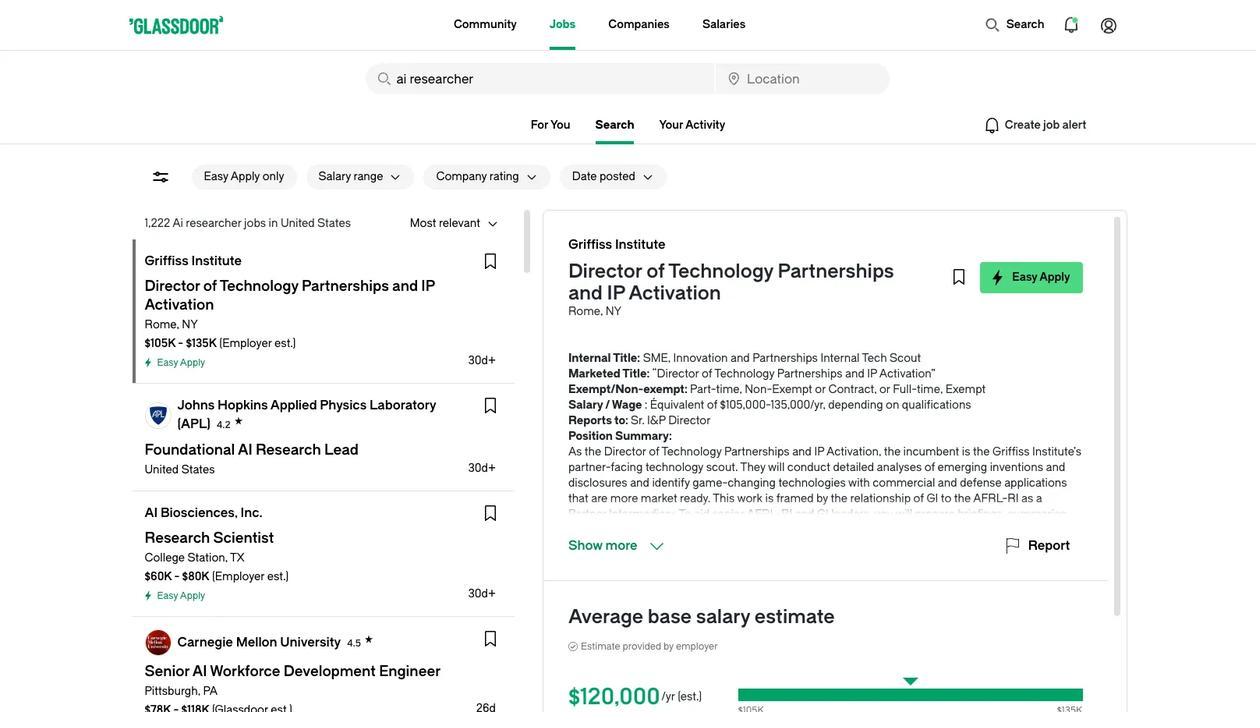 Task type: describe. For each thing, give the bounding box(es) containing it.
johns
[[178, 398, 215, 413]]

salaries link
[[703, 0, 746, 50]]

salary
[[697, 606, 751, 628]]

institute's
[[1033, 446, 1082, 459]]

(est.)
[[678, 691, 702, 704]]

carnegie mellon university
[[178, 635, 341, 650]]

seeking
[[810, 539, 850, 552]]

united inside the jobs list element
[[145, 463, 179, 477]]

university
[[280, 635, 341, 650]]

company rating button
[[424, 165, 519, 190]]

partners.
[[569, 539, 615, 552]]

1 vertical spatial search
[[596, 119, 635, 132]]

$120,000
[[569, 684, 661, 710]]

companies link
[[609, 0, 670, 50]]

by inside internal title: sme, innovation and partnerships internal tech scout marketed title: "director of technology partnerships and ip activation" exempt/non-exempt: part-time, non-exempt or contract, or full-time, exempt salary / wage : équivalent of $105,000-135,000/yr, depending on qualifications reports to: sr. i&p director position summary: as the director of technology partnerships and ip activation, the incumbent is the griffiss institute's partner-facing technology scout. they will conduct detailed analyses of emerging inventions and disclosures and identify game-changing technologies with commercial and defense applications that are more market ready. this work is framed by the relationship of gi to the afrl-ri as a partner intermediary. to aid senior afrl-ri and gi leaders, you will prepare briefings, summaries, and papers describing the future technology landscape and areas of collaboration with industry and partners. the incumbent must be comfortable seeking out, scheduling or creating impromptu, one- on-one and small group meetings – bring a coffee mug and your tennis shoes as you will become the hallway hero in the afrl-ri facility! finally, recording data and tracking project management and customer relationships will be a daily routine.
[[817, 492, 829, 506]]

show
[[569, 538, 603, 553]]

community link
[[454, 0, 517, 50]]

the up emerging
[[974, 446, 991, 459]]

college station, tx $60k - $80k (employer est.)
[[145, 552, 289, 584]]

summary:
[[616, 430, 672, 443]]

(employer inside rome, ny $105k - $135k (employer est.)
[[219, 337, 272, 350]]

easy inside button
[[204, 170, 228, 183]]

Search location field
[[716, 63, 890, 94]]

1 vertical spatial ri
[[782, 508, 793, 521]]

depending
[[829, 399, 884, 412]]

jobs
[[550, 18, 576, 31]]

est.) inside rome, ny $105k - $135k (employer est.)
[[275, 337, 296, 350]]

that
[[569, 492, 589, 506]]

your
[[880, 555, 903, 568]]

135,000/yr,
[[771, 399, 826, 412]]

salaries
[[703, 18, 746, 31]]

you
[[551, 119, 571, 132]]

mug
[[832, 555, 855, 568]]

internal title: sme, innovation and partnerships internal tech scout marketed title: "director of technology partnerships and ip activation" exempt/non-exempt: part-time, non-exempt or contract, or full-time, exempt salary / wage : équivalent of $105,000-135,000/yr, depending on qualifications reports to: sr. i&p director position summary: as the director of technology partnerships and ip activation, the incumbent is the griffiss institute's partner-facing technology scout. they will conduct detailed analyses of emerging inventions and disclosures and identify game-changing technologies with commercial and defense applications that are more market ready. this work is framed by the relationship of gi to the afrl-ri as a partner intermediary. to aid senior afrl-ri and gi leaders, you will prepare briefings, summaries, and papers describing the future technology landscape and areas of collaboration with industry and partners. the incumbent must be comfortable seeking out, scheduling or creating impromptu, one- on-one and small group meetings – bring a coffee mug and your tennis shoes as you will become the hallway hero in the afrl-ri facility! finally, recording data and tracking project management and customer relationships will be a daily routine.
[[569, 352, 1082, 599]]

briefings,
[[958, 508, 1006, 521]]

technologies
[[779, 477, 846, 490]]

show more
[[569, 538, 638, 553]]

2 vertical spatial ri
[[721, 570, 732, 584]]

will down impromptu,
[[1010, 555, 1026, 568]]

apply inside button
[[231, 170, 260, 183]]

apply inside button
[[1040, 271, 1071, 284]]

in inside internal title: sme, innovation and partnerships internal tech scout marketed title: "director of technology partnerships and ip activation" exempt/non-exempt: part-time, non-exempt or contract, or full-time, exempt salary / wage : équivalent of $105,000-135,000/yr, depending on qualifications reports to: sr. i&p director position summary: as the director of technology partnerships and ip activation, the incumbent is the griffiss institute's partner-facing technology scout. they will conduct detailed analyses of emerging inventions and disclosures and identify game-changing technologies with commercial and defense applications that are more market ready. this work is framed by the relationship of gi to the afrl-ri as a partner intermediary. to aid senior afrl-ri and gi leaders, you will prepare briefings, summaries, and papers describing the future technology landscape and areas of collaboration with industry and partners. the incumbent must be comfortable seeking out, scheduling or creating impromptu, one- on-one and small group meetings – bring a coffee mug and your tennis shoes as you will become the hallway hero in the afrl-ri facility! finally, recording data and tracking project management and customer relationships will be a daily routine.
[[655, 570, 665, 584]]

est.) inside college station, tx $60k - $80k (employer est.)
[[267, 570, 289, 584]]

for you
[[531, 119, 571, 132]]

1 vertical spatial by
[[664, 641, 674, 652]]

0 horizontal spatial a
[[747, 586, 754, 599]]

2 30d+ from the top
[[468, 462, 496, 475]]

1 vertical spatial be
[[732, 586, 745, 599]]

2 vertical spatial director
[[604, 446, 647, 459]]

0 vertical spatial is
[[963, 446, 971, 459]]

easy apply only
[[204, 170, 284, 183]]

estimate
[[755, 606, 835, 628]]

framed
[[777, 492, 814, 506]]

4.2
[[217, 420, 231, 431]]

ip inside director of technology partnerships and ip activation rome, ny
[[607, 282, 625, 304]]

équivalent
[[651, 399, 705, 412]]

leaders,
[[832, 508, 872, 521]]

salary inside internal title: sme, innovation and partnerships internal tech scout marketed title: "director of technology partnerships and ip activation" exempt/non-exempt: part-time, non-exempt or contract, or full-time, exempt salary / wage : équivalent of $105,000-135,000/yr, depending on qualifications reports to: sr. i&p director position summary: as the director of technology partnerships and ip activation, the incumbent is the griffiss institute's partner-facing technology scout. they will conduct detailed analyses of emerging inventions and disclosures and identify game-changing technologies with commercial and defense applications that are more market ready. this work is framed by the relationship of gi to the afrl-ri as a partner intermediary. to aid senior afrl-ri and gi leaders, you will prepare briefings, summaries, and papers describing the future technology landscape and areas of collaboration with industry and partners. the incumbent must be comfortable seeking out, scheduling or creating impromptu, one- on-one and small group meetings – bring a coffee mug and your tennis shoes as you will become the hallway hero in the afrl-ri facility! finally, recording data and tracking project management and customer relationships will be a daily routine.
[[569, 399, 603, 412]]

small
[[632, 555, 660, 568]]

game-
[[693, 477, 728, 490]]

jobs
[[244, 217, 266, 230]]

they
[[741, 461, 766, 474]]

for
[[531, 119, 549, 132]]

summaries,
[[1009, 508, 1070, 521]]

salary inside dropdown button
[[319, 170, 351, 183]]

0 vertical spatial in
[[269, 217, 278, 230]]

2 horizontal spatial or
[[935, 539, 946, 552]]

2 horizontal spatial afrl-
[[974, 492, 1008, 506]]

report
[[1029, 538, 1071, 553]]

1 vertical spatial as
[[974, 555, 986, 568]]

base
[[648, 606, 692, 628]]

institute for director of technology partnerships and ip activation
[[616, 237, 666, 252]]

$135k
[[186, 337, 217, 350]]

ny inside director of technology partnerships and ip activation rome, ny
[[606, 305, 622, 318]]

search inside button
[[1007, 18, 1045, 31]]

2 vertical spatial technology
[[662, 446, 722, 459]]

2 horizontal spatial a
[[1037, 492, 1043, 506]]

1 horizontal spatial with
[[992, 524, 1014, 537]]

work
[[738, 492, 763, 506]]

griffiss inside internal title: sme, innovation and partnerships internal tech scout marketed title: "director of technology partnerships and ip activation" exempt/non-exempt: part-time, non-exempt or contract, or full-time, exempt salary / wage : équivalent of $105,000-135,000/yr, depending on qualifications reports to: sr. i&p director position summary: as the director of technology partnerships and ip activation, the incumbent is the griffiss institute's partner-facing technology scout. they will conduct detailed analyses of emerging inventions and disclosures and identify game-changing technologies with commercial and defense applications that are more market ready. this work is framed by the relationship of gi to the afrl-ri as a partner intermediary. to aid senior afrl-ri and gi leaders, you will prepare briefings, summaries, and papers describing the future technology landscape and areas of collaboration with industry and partners. the incumbent must be comfortable seeking out, scheduling or creating impromptu, one- on-one and small group meetings – bring a coffee mug and your tennis shoes as you will become the hallway hero in the afrl-ri facility! finally, recording data and tracking project management and customer relationships will be a daily routine.
[[993, 446, 1030, 459]]

1 horizontal spatial you
[[988, 555, 1007, 568]]

1 vertical spatial director
[[669, 414, 711, 428]]

easy apply button
[[981, 262, 1083, 293]]

"director
[[653, 367, 700, 381]]

inc.
[[241, 506, 263, 520]]

detailed
[[834, 461, 875, 474]]

1 horizontal spatial ip
[[815, 446, 825, 459]]

companies
[[609, 18, 670, 31]]

one-
[[1057, 539, 1082, 552]]

the down position
[[585, 446, 602, 459]]

station,
[[188, 552, 228, 565]]

griffiss institute for rome, ny
[[145, 254, 242, 268]]

4.5
[[347, 638, 361, 649]]

position
[[569, 430, 613, 443]]

creating
[[948, 539, 991, 552]]

to:
[[615, 414, 629, 428]]

relevant
[[439, 217, 481, 230]]

out,
[[853, 539, 873, 552]]

disclosures
[[569, 477, 628, 490]]

exempt:
[[644, 383, 688, 396]]

1 vertical spatial incumbent
[[640, 539, 696, 552]]

prepare
[[916, 508, 956, 521]]

marketed
[[569, 367, 621, 381]]

1 vertical spatial technology
[[739, 524, 797, 537]]

$105,000-
[[721, 399, 771, 412]]

impromptu,
[[993, 539, 1054, 552]]

future
[[705, 524, 736, 537]]

reports
[[569, 414, 612, 428]]

facility!
[[735, 570, 772, 584]]

2 internal from the left
[[821, 352, 860, 365]]

non-
[[745, 383, 773, 396]]

2 exempt from the left
[[946, 383, 986, 396]]

date posted button
[[560, 165, 636, 190]]

relationships
[[644, 586, 710, 599]]

technology inside director of technology partnerships and ip activation rome, ny
[[669, 261, 774, 282]]

mellon
[[236, 635, 277, 650]]

physics
[[320, 398, 367, 413]]

2 horizontal spatial ip
[[868, 367, 878, 381]]

griffiss for rome, ny
[[145, 254, 189, 268]]

the down the aid
[[686, 524, 703, 537]]

range
[[354, 170, 383, 183]]

30d+ for ai biosciences, inc.
[[468, 588, 496, 601]]

carnegie mellon university logo image
[[146, 630, 170, 655]]

1 exempt from the left
[[773, 383, 813, 396]]

industry
[[1017, 524, 1058, 537]]

report button
[[1004, 537, 1071, 556]]

search link
[[596, 119, 635, 144]]

to
[[942, 492, 952, 506]]

hero
[[629, 570, 653, 584]]

salary range
[[319, 170, 383, 183]]

papers
[[591, 524, 626, 537]]

1 horizontal spatial gi
[[927, 492, 939, 506]]

1 horizontal spatial afrl-
[[747, 508, 782, 521]]



Task type: vqa. For each thing, say whether or not it's contained in the screenshot.
3.4 ★ BLACK OR AFRICAN AMERICAN ( 40 )
no



Task type: locate. For each thing, give the bounding box(es) containing it.
more inside popup button
[[606, 538, 638, 553]]

0 vertical spatial technology
[[646, 461, 704, 474]]

1 vertical spatial -
[[174, 570, 180, 584]]

2 vertical spatial ip
[[815, 446, 825, 459]]

0 vertical spatial incumbent
[[904, 446, 960, 459]]

employer
[[676, 641, 718, 652]]

group
[[663, 555, 693, 568]]

the right to
[[955, 492, 972, 506]]

1 horizontal spatial ny
[[606, 305, 622, 318]]

describing
[[629, 524, 683, 537]]

0 horizontal spatial you
[[875, 508, 894, 521]]

posted
[[600, 170, 636, 183]]

institute inside the jobs list element
[[192, 254, 242, 268]]

griffiss down 1,222
[[145, 254, 189, 268]]

1 vertical spatial a
[[786, 555, 793, 568]]

date posted
[[572, 170, 636, 183]]

0 horizontal spatial salary
[[319, 170, 351, 183]]

director of technology partnerships and ip activation rome, ny
[[569, 261, 895, 318]]

2 horizontal spatial ri
[[1008, 492, 1019, 506]]

pa
[[203, 685, 218, 698]]

1 vertical spatial more
[[606, 538, 638, 553]]

1 vertical spatial 30d+
[[468, 462, 496, 475]]

ny
[[606, 305, 622, 318], [182, 318, 198, 332]]

will up areas
[[896, 508, 913, 521]]

1 time, from the left
[[717, 383, 743, 396]]

your
[[660, 119, 684, 132]]

0 vertical spatial ip
[[607, 282, 625, 304]]

open filter menu image
[[151, 168, 170, 186]]

0 vertical spatial ri
[[1008, 492, 1019, 506]]

0 horizontal spatial institute
[[192, 254, 242, 268]]

(employer
[[219, 337, 272, 350], [212, 570, 265, 584]]

more inside internal title: sme, innovation and partnerships internal tech scout marketed title: "director of technology partnerships and ip activation" exempt/non-exempt: part-time, non-exempt or contract, or full-time, exempt salary / wage : équivalent of $105,000-135,000/yr, depending on qualifications reports to: sr. i&p director position summary: as the director of technology partnerships and ip activation, the incumbent is the griffiss institute's partner-facing technology scout. they will conduct detailed analyses of emerging inventions and disclosures and identify game-changing technologies with commercial and defense applications that are more market ready. this work is framed by the relationship of gi to the afrl-ri as a partner intermediary. to aid senior afrl-ri and gi leaders, you will prepare briefings, summaries, and papers describing the future technology landscape and areas of collaboration with industry and partners. the incumbent must be comfortable seeking out, scheduling or creating impromptu, one- on-one and small group meetings – bring a coffee mug and your tennis shoes as you will become the hallway hero in the afrl-ri facility! finally, recording data and tracking project management and customer relationships will be a daily routine.
[[611, 492, 639, 506]]

or up shoes
[[935, 539, 946, 552]]

afrl- down meetings
[[686, 570, 721, 584]]

1 horizontal spatial or
[[880, 383, 891, 396]]

will
[[768, 461, 785, 474], [896, 508, 913, 521], [1010, 555, 1026, 568], [712, 586, 729, 599]]

0 vertical spatial 30d+
[[468, 354, 496, 367]]

internal up marketed
[[569, 352, 611, 365]]

scheduling
[[875, 539, 932, 552]]

by down technologies
[[817, 492, 829, 506]]

a down facility!
[[747, 586, 754, 599]]

1 vertical spatial easy apply
[[157, 357, 205, 368]]

with up impromptu,
[[992, 524, 1014, 537]]

Search keyword field
[[366, 63, 715, 94]]

company rating
[[437, 170, 519, 183]]

none field search keyword
[[366, 63, 715, 94]]

1 horizontal spatial technology
[[739, 524, 797, 537]]

be
[[728, 539, 741, 552], [732, 586, 745, 599]]

0 vertical spatial you
[[875, 508, 894, 521]]

collaboration
[[922, 524, 990, 537]]

the up analyses
[[885, 446, 901, 459]]

technology up identify in the right of the page
[[646, 461, 704, 474]]

0 horizontal spatial griffiss institute
[[145, 254, 242, 268]]

afrl-
[[974, 492, 1008, 506], [747, 508, 782, 521], [686, 570, 721, 584]]

0 vertical spatial title:
[[613, 352, 641, 365]]

(apl)
[[178, 417, 211, 431]]

griffiss institute down posted
[[569, 237, 666, 252]]

1 horizontal spatial in
[[655, 570, 665, 584]]

finally,
[[774, 570, 809, 584]]

est.) up the carnegie mellon university
[[267, 570, 289, 584]]

time, up $105,000-
[[717, 383, 743, 396]]

more up intermediary. on the bottom
[[611, 492, 639, 506]]

0 horizontal spatial states
[[182, 463, 215, 477]]

technology up comfortable
[[739, 524, 797, 537]]

be down facility!
[[732, 586, 745, 599]]

easy apply only button
[[192, 165, 297, 190]]

bring
[[757, 555, 784, 568]]

exempt
[[773, 383, 813, 396], [946, 383, 986, 396]]

a up 'summaries,'
[[1037, 492, 1043, 506]]

/yr
[[662, 691, 675, 704]]

be down future
[[728, 539, 741, 552]]

- inside college station, tx $60k - $80k (employer est.)
[[174, 570, 180, 584]]

institute up activation
[[616, 237, 666, 252]]

1 horizontal spatial a
[[786, 555, 793, 568]]

institute for rome, ny
[[192, 254, 242, 268]]

title: left sme,
[[613, 352, 641, 365]]

0 vertical spatial institute
[[616, 237, 666, 252]]

director inside director of technology partnerships and ip activation rome, ny
[[569, 261, 643, 282]]

0 vertical spatial afrl-
[[974, 492, 1008, 506]]

easy apply for biosciences,
[[157, 591, 205, 602]]

0 horizontal spatial in
[[269, 217, 278, 230]]

1 vertical spatial in
[[655, 570, 665, 584]]

1 vertical spatial afrl-
[[747, 508, 782, 521]]

show more button
[[569, 537, 666, 556]]

scout
[[890, 352, 922, 365]]

the up leaders, on the bottom of page
[[831, 492, 848, 506]]

biosciences,
[[161, 506, 238, 520]]

ai biosciences, inc.
[[145, 506, 263, 520]]

landscape
[[799, 524, 853, 537]]

0 vertical spatial states
[[318, 217, 351, 230]]

most relevant
[[410, 217, 481, 230]]

1 vertical spatial is
[[766, 492, 774, 506]]

with down detailed
[[849, 477, 871, 490]]

states inside the jobs list element
[[182, 463, 215, 477]]

0 vertical spatial est.)
[[275, 337, 296, 350]]

hopkins
[[218, 398, 268, 413]]

rome,
[[569, 305, 603, 318], [145, 318, 179, 332]]

changing
[[728, 477, 776, 490]]

carnegie
[[178, 635, 233, 650]]

most relevant button
[[398, 211, 481, 236]]

1 horizontal spatial rome,
[[569, 305, 603, 318]]

and inside director of technology partnerships and ip activation rome, ny
[[569, 282, 603, 304]]

0 horizontal spatial is
[[766, 492, 774, 506]]

1 vertical spatial griffiss institute
[[145, 254, 242, 268]]

griffiss inside the jobs list element
[[145, 254, 189, 268]]

or up 'on'
[[880, 383, 891, 396]]

1 internal from the left
[[569, 352, 611, 365]]

on
[[886, 399, 900, 412]]

ri down meetings
[[721, 570, 732, 584]]

1 vertical spatial united
[[145, 463, 179, 477]]

2 vertical spatial 30d+
[[468, 588, 496, 601]]

1 horizontal spatial griffiss
[[569, 237, 613, 252]]

2 time, from the left
[[918, 383, 943, 396]]

0 vertical spatial technology
[[669, 261, 774, 282]]

tennis
[[905, 555, 937, 568]]

2 vertical spatial griffiss
[[993, 446, 1030, 459]]

1 horizontal spatial exempt
[[946, 383, 986, 396]]

states down the salary range dropdown button
[[318, 217, 351, 230]]

0 vertical spatial gi
[[927, 492, 939, 506]]

ny up marketed
[[606, 305, 622, 318]]

1 none field from the left
[[366, 63, 715, 94]]

emerging
[[938, 461, 988, 474]]

1 horizontal spatial incumbent
[[904, 446, 960, 459]]

partnerships inside director of technology partnerships and ip activation rome, ny
[[778, 261, 895, 282]]

only
[[263, 170, 284, 183]]

incumbent up emerging
[[904, 446, 960, 459]]

- right $60k
[[174, 570, 180, 584]]

griffiss institute inside the jobs list element
[[145, 254, 242, 268]]

internal up contract,
[[821, 352, 860, 365]]

incumbent up group
[[640, 539, 696, 552]]

1 horizontal spatial ri
[[782, 508, 793, 521]]

0 horizontal spatial incumbent
[[640, 539, 696, 552]]

will right they
[[768, 461, 785, 474]]

is right the "work"
[[766, 492, 774, 506]]

1 horizontal spatial as
[[1022, 492, 1034, 506]]

qualifications
[[903, 399, 972, 412]]

- left $135k
[[178, 337, 183, 350]]

johns hopkins applied physics laboratory (apl) logo image
[[146, 403, 170, 428]]

united up ai
[[145, 463, 179, 477]]

or up 135,000/yr,
[[816, 383, 826, 396]]

1 horizontal spatial time,
[[918, 383, 943, 396]]

ri
[[1008, 492, 1019, 506], [782, 508, 793, 521], [721, 570, 732, 584]]

hallway
[[588, 570, 626, 584]]

est.) up applied
[[275, 337, 296, 350]]

griffiss up inventions
[[993, 446, 1030, 459]]

ri down framed
[[782, 508, 793, 521]]

jobs list element
[[132, 240, 515, 712]]

average
[[569, 606, 644, 628]]

0 horizontal spatial rome,
[[145, 318, 179, 332]]

0 vertical spatial search
[[1007, 18, 1045, 31]]

griffiss institute for director of technology partnerships and ip activation
[[569, 237, 666, 252]]

of inside director of technology partnerships and ip activation rome, ny
[[647, 261, 665, 282]]

to
[[679, 508, 692, 521]]

ai
[[145, 506, 158, 520]]

griffiss for director of technology partnerships and ip activation
[[569, 237, 613, 252]]

the down on- at the bottom of page
[[569, 570, 585, 584]]

3 30d+ from the top
[[468, 588, 496, 601]]

united
[[281, 217, 315, 230], [145, 463, 179, 477]]

as up project
[[974, 555, 986, 568]]

is
[[963, 446, 971, 459], [766, 492, 774, 506]]

institute down researcher
[[192, 254, 242, 268]]

none field search location
[[716, 63, 890, 94]]

director
[[569, 261, 643, 282], [669, 414, 711, 428], [604, 446, 647, 459]]

on-
[[569, 555, 588, 568]]

(employer down tx
[[212, 570, 265, 584]]

activity
[[686, 119, 726, 132]]

apply
[[231, 170, 260, 183], [1040, 271, 1071, 284], [180, 357, 205, 368], [180, 591, 205, 602]]

partner
[[569, 508, 607, 521]]

0 horizontal spatial as
[[974, 555, 986, 568]]

states up the biosciences,
[[182, 463, 215, 477]]

a
[[1037, 492, 1043, 506], [786, 555, 793, 568], [747, 586, 754, 599]]

exempt up 135,000/yr,
[[773, 383, 813, 396]]

management
[[996, 570, 1065, 584]]

0 horizontal spatial ip
[[607, 282, 625, 304]]

0 horizontal spatial with
[[849, 477, 871, 490]]

will up "salary"
[[712, 586, 729, 599]]

for you link
[[531, 119, 571, 132]]

scout.
[[707, 461, 739, 474]]

commercial
[[873, 477, 936, 490]]

1 vertical spatial title:
[[623, 367, 650, 381]]

ny up $135k
[[182, 318, 198, 332]]

easy apply for institute
[[157, 357, 205, 368]]

recording
[[812, 570, 862, 584]]

0 horizontal spatial none field
[[366, 63, 715, 94]]

2 vertical spatial easy apply
[[157, 591, 205, 602]]

a up finally,
[[786, 555, 793, 568]]

1 vertical spatial griffiss
[[145, 254, 189, 268]]

johns hopkins applied physics laboratory (apl)
[[178, 398, 436, 431]]

partner-
[[569, 461, 611, 474]]

1 vertical spatial with
[[992, 524, 1014, 537]]

easy apply inside button
[[1013, 271, 1071, 284]]

1 horizontal spatial states
[[318, 217, 351, 230]]

estimate
[[581, 641, 621, 652]]

1 horizontal spatial is
[[963, 446, 971, 459]]

0 vertical spatial director
[[569, 261, 643, 282]]

rome, up marketed
[[569, 305, 603, 318]]

in right jobs
[[269, 217, 278, 230]]

easy
[[204, 170, 228, 183], [1013, 271, 1038, 284], [157, 357, 178, 368], [157, 591, 178, 602]]

project
[[956, 570, 993, 584]]

rome, inside director of technology partnerships and ip activation rome, ny
[[569, 305, 603, 318]]

market
[[641, 492, 678, 506]]

is up emerging
[[963, 446, 971, 459]]

salary left range
[[319, 170, 351, 183]]

united right jobs
[[281, 217, 315, 230]]

0 horizontal spatial or
[[816, 383, 826, 396]]

0 horizontal spatial griffiss
[[145, 254, 189, 268]]

0 vertical spatial with
[[849, 477, 871, 490]]

or
[[816, 383, 826, 396], [880, 383, 891, 396], [935, 539, 946, 552]]

2 vertical spatial afrl-
[[686, 570, 721, 584]]

afrl- up the briefings,
[[974, 492, 1008, 506]]

1 horizontal spatial united
[[281, 217, 315, 230]]

1 horizontal spatial institute
[[616, 237, 666, 252]]

institute
[[616, 237, 666, 252], [192, 254, 242, 268]]

1 vertical spatial salary
[[569, 399, 603, 412]]

0 vertical spatial united
[[281, 217, 315, 230]]

1 horizontal spatial internal
[[821, 352, 860, 365]]

–
[[747, 555, 755, 568]]

(employer right $135k
[[219, 337, 272, 350]]

in right the hero
[[655, 570, 665, 584]]

2 horizontal spatial griffiss
[[993, 446, 1030, 459]]

you up project
[[988, 555, 1007, 568]]

ip up conduct
[[815, 446, 825, 459]]

0 vertical spatial more
[[611, 492, 639, 506]]

and
[[569, 282, 603, 304], [731, 352, 750, 365], [846, 367, 865, 381], [793, 446, 812, 459], [1047, 461, 1066, 474], [631, 477, 650, 490], [939, 477, 958, 490], [796, 508, 815, 521], [569, 524, 588, 537], [855, 524, 875, 537], [1061, 524, 1080, 537], [610, 555, 630, 568], [858, 555, 877, 568], [890, 570, 909, 584], [569, 586, 588, 599]]

1 vertical spatial (employer
[[212, 570, 265, 584]]

None field
[[366, 63, 715, 94], [716, 63, 890, 94]]

by right provided
[[664, 641, 674, 652]]

date
[[572, 170, 597, 183]]

1 vertical spatial you
[[988, 555, 1007, 568]]

0 vertical spatial salary
[[319, 170, 351, 183]]

gi up landscape
[[818, 508, 829, 521]]

comfortable
[[743, 539, 807, 552]]

0 vertical spatial as
[[1022, 492, 1034, 506]]

1 horizontal spatial griffiss institute
[[569, 237, 666, 252]]

ip left activation
[[607, 282, 625, 304]]

ri down applications
[[1008, 492, 1019, 506]]

time, up qualifications
[[918, 383, 943, 396]]

gi left to
[[927, 492, 939, 506]]

i&p
[[648, 414, 666, 428]]

wage
[[612, 399, 643, 412]]

- inside rome, ny $105k - $135k (employer est.)
[[178, 337, 183, 350]]

0 vertical spatial a
[[1037, 492, 1043, 506]]

the up relationships
[[667, 570, 684, 584]]

1 horizontal spatial search
[[1007, 18, 1045, 31]]

1 horizontal spatial salary
[[569, 399, 603, 412]]

0 vertical spatial be
[[728, 539, 741, 552]]

ny inside rome, ny $105k - $135k (employer est.)
[[182, 318, 198, 332]]

salary up reports
[[569, 399, 603, 412]]

30d+ for griffiss institute
[[468, 354, 496, 367]]

exempt up qualifications
[[946, 383, 986, 396]]

as down applications
[[1022, 492, 1034, 506]]

(employer inside college station, tx $60k - $80k (employer est.)
[[212, 570, 265, 584]]

rome, inside rome, ny $105k - $135k (employer est.)
[[145, 318, 179, 332]]

0 horizontal spatial afrl-
[[686, 570, 721, 584]]

0 horizontal spatial ri
[[721, 570, 732, 584]]

ip down tech
[[868, 367, 878, 381]]

contract,
[[829, 383, 877, 396]]

0 horizontal spatial gi
[[818, 508, 829, 521]]

more down papers
[[606, 538, 638, 553]]

you down relationship
[[875, 508, 894, 521]]

1 vertical spatial technology
[[715, 367, 775, 381]]

2 none field from the left
[[716, 63, 890, 94]]

rome, ny $105k - $135k (employer est.)
[[145, 318, 296, 350]]

title: down sme,
[[623, 367, 650, 381]]

afrl- down the "work"
[[747, 508, 782, 521]]

0 horizontal spatial ny
[[182, 318, 198, 332]]

0 horizontal spatial exempt
[[773, 383, 813, 396]]

rome, up $105k
[[145, 318, 179, 332]]

griffiss down date posted dropdown button
[[569, 237, 613, 252]]

intermediary.
[[609, 508, 677, 521]]

activation,
[[827, 446, 882, 459]]

easy inside button
[[1013, 271, 1038, 284]]

activation"
[[880, 367, 936, 381]]

0 vertical spatial by
[[817, 492, 829, 506]]

the
[[585, 446, 602, 459], [885, 446, 901, 459], [974, 446, 991, 459], [831, 492, 848, 506], [955, 492, 972, 506], [686, 524, 703, 537], [569, 570, 585, 584], [667, 570, 684, 584]]

0 horizontal spatial technology
[[646, 461, 704, 474]]

griffiss institute down ai
[[145, 254, 242, 268]]

1 30d+ from the top
[[468, 354, 496, 367]]



